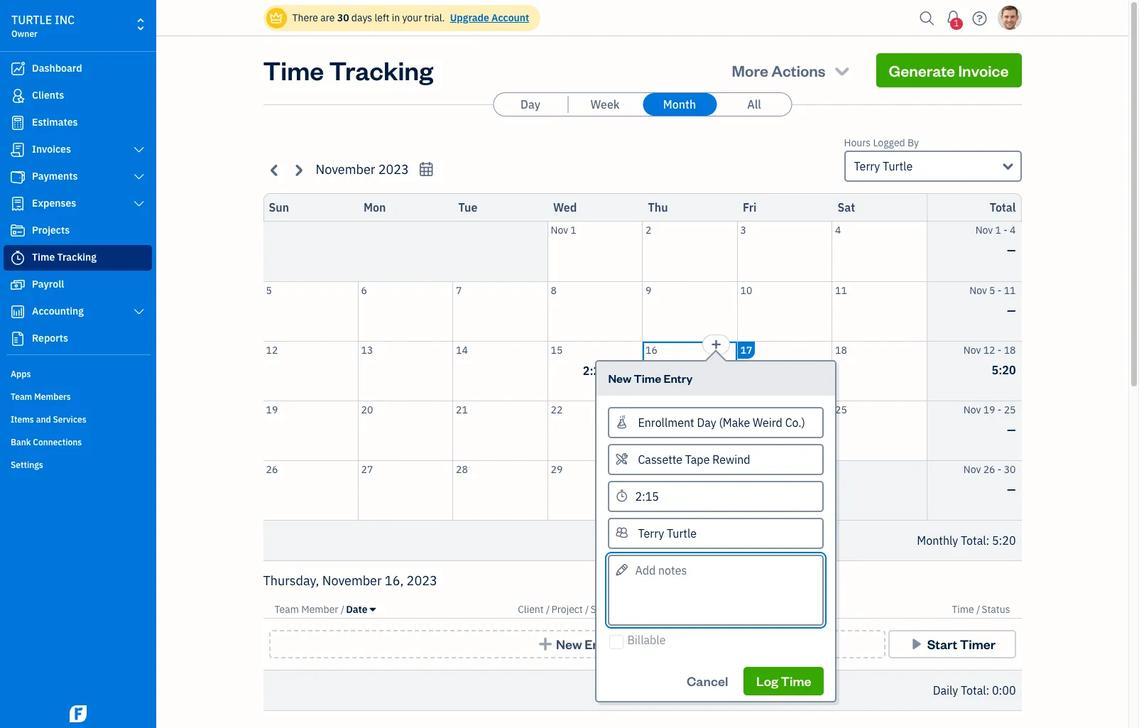 Task type: describe. For each thing, give the bounding box(es) containing it.
estimate image
[[9, 116, 26, 130]]

previous month image
[[267, 162, 283, 178]]

time inside main 'element'
[[32, 251, 55, 264]]

week link
[[568, 93, 642, 116]]

terry turtle
[[854, 159, 913, 173]]

2
[[646, 224, 652, 237]]

inc
[[55, 13, 75, 27]]

status
[[982, 603, 1010, 616]]

10 button
[[738, 282, 832, 341]]

settings
[[11, 460, 43, 470]]

invoice
[[959, 60, 1009, 80]]

crown image
[[269, 10, 284, 25]]

1 vertical spatial november
[[322, 573, 382, 589]]

23 button
[[643, 401, 737, 460]]

12 inside button
[[266, 343, 278, 356]]

thu
[[648, 200, 668, 215]]

there
[[292, 11, 318, 24]]

chart image
[[9, 305, 26, 319]]

7
[[456, 284, 462, 297]]

entry inside button
[[585, 636, 617, 652]]

0 vertical spatial time tracking
[[263, 53, 433, 87]]

thursday, november 16, 2023
[[263, 573, 437, 589]]

time tracking link
[[4, 245, 152, 271]]

payments link
[[4, 164, 152, 190]]

nov 26 - 30 —
[[964, 463, 1016, 496]]

there are 30 days left in your trial. upgrade account
[[292, 11, 529, 24]]

20
[[361, 403, 373, 416]]

24
[[741, 403, 753, 416]]

note
[[631, 603, 653, 616]]

: for daily total
[[986, 683, 990, 698]]

chevron large down image
[[133, 306, 146, 318]]

3 button
[[738, 222, 832, 281]]

0 vertical spatial 2023
[[378, 161, 409, 178]]

apps
[[11, 369, 31, 379]]

— for nov 19 - 25 —
[[1007, 422, 1016, 437]]

team member /
[[275, 603, 345, 616]]

start timer
[[928, 636, 996, 652]]

26 inside button
[[266, 463, 278, 476]]

expenses
[[32, 197, 76, 210]]

chevrondown image
[[832, 60, 852, 80]]

0 vertical spatial entry
[[664, 370, 693, 385]]

thursday,
[[263, 573, 319, 589]]

4 inside nov 1 - 4 —
[[1010, 224, 1016, 237]]

daily total : 0:00
[[933, 683, 1016, 698]]

next month image
[[290, 162, 307, 178]]

choose a date image
[[418, 161, 435, 178]]

member
[[301, 603, 339, 616]]

chevron large down image for invoices
[[133, 144, 146, 156]]

bank
[[11, 437, 31, 448]]

client / project / service / note
[[518, 603, 653, 616]]

- for nov 12 - 18 5:20
[[998, 343, 1002, 356]]

— for nov 5 - 11 —
[[1007, 303, 1016, 317]]

trial.
[[425, 11, 445, 24]]

21
[[456, 403, 468, 416]]

projects link
[[4, 218, 152, 244]]

0 vertical spatial tracking
[[329, 53, 433, 87]]

report image
[[9, 332, 26, 346]]

new for new entry
[[556, 636, 582, 652]]

turtle inc owner
[[11, 13, 75, 39]]

team members
[[11, 391, 71, 402]]

27 button
[[358, 461, 453, 520]]

client
[[518, 603, 544, 616]]

left
[[375, 11, 390, 24]]

time inside button
[[781, 673, 812, 689]]

: for monthly total
[[986, 533, 990, 548]]

note link
[[631, 603, 653, 616]]

total for daily total
[[961, 683, 986, 698]]

monthly total : 5:20
[[917, 533, 1016, 548]]

invoices
[[32, 143, 71, 156]]

clients
[[32, 89, 64, 102]]

are
[[321, 11, 335, 24]]

owner
[[11, 28, 38, 39]]

mon
[[364, 200, 386, 215]]

add a time entry image
[[711, 336, 722, 353]]

apps link
[[4, 363, 152, 384]]

timer image
[[9, 251, 26, 265]]

5 inside 'nov 5 - 11 —'
[[990, 284, 996, 297]]

4 button
[[833, 222, 927, 281]]

14 button
[[453, 341, 547, 400]]

nov for nov 26 - 30 —
[[964, 463, 981, 476]]

11 button
[[833, 282, 927, 341]]

1 vertical spatial 2023
[[407, 573, 437, 589]]

hours
[[844, 136, 871, 149]]

payroll link
[[4, 272, 152, 298]]

25 inside nov 19 - 25 —
[[1004, 403, 1016, 416]]

new time entry
[[608, 370, 693, 385]]

22 button
[[548, 401, 642, 460]]

13 button
[[358, 341, 453, 400]]

turtle
[[11, 13, 52, 27]]

26 inside nov 26 - 30 —
[[984, 463, 996, 476]]

time link
[[952, 603, 977, 616]]

3:00
[[773, 364, 797, 378]]

- for nov 5 - 11 —
[[998, 284, 1002, 297]]

dashboard image
[[9, 62, 26, 76]]

30 inside button
[[646, 463, 658, 476]]

3 / from the left
[[585, 603, 589, 616]]

6
[[361, 284, 367, 297]]

time down 16
[[634, 370, 661, 385]]

items and services link
[[4, 408, 152, 430]]

project link
[[552, 603, 585, 616]]

tue
[[459, 200, 478, 215]]

accounting link
[[4, 299, 152, 325]]

estimates
[[32, 116, 78, 129]]

- for nov 1 - 4 —
[[1004, 224, 1008, 237]]

start
[[928, 636, 958, 652]]

11 inside 'nov 5 - 11 —'
[[1004, 284, 1016, 297]]

2 / from the left
[[546, 603, 550, 616]]

- for nov 26 - 30 —
[[998, 463, 1002, 476]]

sun
[[269, 200, 289, 215]]

- for nov 19 - 25 —
[[998, 403, 1002, 416]]

status link
[[982, 603, 1010, 616]]

8
[[551, 284, 557, 297]]



Task type: locate. For each thing, give the bounding box(es) containing it.
0 horizontal spatial 26
[[266, 463, 278, 476]]

more actions
[[732, 60, 826, 80]]

nov inside nov 1 - 4 —
[[976, 224, 993, 237]]

nov for nov 1
[[551, 224, 568, 237]]

0 horizontal spatial 25
[[835, 403, 847, 416]]

2 vertical spatial total
[[961, 683, 986, 698]]

chevron large down image up expenses link
[[133, 171, 146, 183]]

nov inside nov 12 - 18 5:20
[[964, 343, 981, 356]]

18 inside button
[[835, 343, 847, 356]]

26 down nov 19 - 25 —
[[984, 463, 996, 476]]

0 vertical spatial november
[[316, 161, 375, 178]]

chevron large down image down estimates 'link'
[[133, 144, 146, 156]]

actions
[[772, 60, 826, 80]]

total right daily
[[961, 683, 986, 698]]

— up nov 12 - 18 5:20 on the right of the page
[[1007, 303, 1016, 317]]

nov for nov 1 - 4 —
[[976, 224, 993, 237]]

1 18 from the left
[[835, 343, 847, 356]]

nov inside 'nov 1' button
[[551, 224, 568, 237]]

start timer button
[[888, 630, 1016, 659]]

2 19 from the left
[[984, 403, 996, 416]]

team down thursday,
[[275, 603, 299, 616]]

30 inside nov 26 - 30 —
[[1004, 463, 1016, 476]]

0 horizontal spatial time tracking
[[32, 251, 97, 264]]

nov inside 'nov 5 - 11 —'
[[970, 284, 987, 297]]

1 horizontal spatial 4
[[1010, 224, 1016, 237]]

bank connections link
[[4, 431, 152, 453]]

— for nov 1 - 4 —
[[1007, 243, 1016, 257]]

— inside nov 19 - 25 —
[[1007, 422, 1016, 437]]

5 / from the left
[[977, 603, 981, 616]]

5:20 down nov 26 - 30 —
[[992, 533, 1016, 548]]

Add a team member text field
[[610, 519, 823, 547]]

1 / from the left
[[341, 603, 345, 616]]

0 horizontal spatial 1
[[571, 224, 577, 237]]

: left 0:00
[[986, 683, 990, 698]]

dashboard
[[32, 62, 82, 75]]

1 vertical spatial chevron large down image
[[133, 171, 146, 183]]

new entry button
[[269, 630, 885, 659]]

log time button
[[744, 667, 824, 696]]

2 25 from the left
[[1004, 403, 1016, 416]]

1 horizontal spatial 5
[[990, 284, 996, 297]]

2 — from the top
[[1007, 303, 1016, 317]]

18 down 11 button
[[835, 343, 847, 356]]

plus image
[[537, 637, 554, 651]]

2023
[[378, 161, 409, 178], [407, 573, 437, 589]]

30 down nov 19 - 25 —
[[1004, 463, 1016, 476]]

upgrade account link
[[447, 11, 529, 24]]

1 horizontal spatial 11
[[1004, 284, 1016, 297]]

1 vertical spatial team
[[275, 603, 299, 616]]

time right log
[[781, 673, 812, 689]]

new right plus image
[[556, 636, 582, 652]]

total for monthly total
[[961, 533, 986, 548]]

team inside main 'element'
[[11, 391, 32, 402]]

caretdown image
[[370, 604, 376, 615]]

chevron large down image for payments
[[133, 171, 146, 183]]

new for new time entry
[[608, 370, 632, 385]]

5:20 inside nov 12 - 18 5:20
[[992, 363, 1016, 377]]

- inside nov 12 - 18 5:20
[[998, 343, 1002, 356]]

— inside 'nov 5 - 11 —'
[[1007, 303, 1016, 317]]

/ right the client
[[546, 603, 550, 616]]

19 down nov 12 - 18 5:20 on the right of the page
[[984, 403, 996, 416]]

all link
[[717, 93, 791, 116]]

12 down 5 button on the top left
[[266, 343, 278, 356]]

time tracking inside main 'element'
[[32, 251, 97, 264]]

1 19 from the left
[[266, 403, 278, 416]]

items
[[11, 414, 34, 425]]

1 horizontal spatial 1
[[954, 18, 959, 28]]

0 horizontal spatial team
[[11, 391, 32, 402]]

— up 'nov 5 - 11 —'
[[1007, 243, 1016, 257]]

4 — from the top
[[1007, 482, 1016, 496]]

19 inside button
[[266, 403, 278, 416]]

date link
[[346, 603, 376, 616]]

0 horizontal spatial new
[[556, 636, 582, 652]]

2:20
[[583, 364, 607, 378]]

upgrade
[[450, 11, 489, 24]]

2 button
[[643, 222, 737, 281]]

account
[[492, 11, 529, 24]]

0 horizontal spatial 19
[[266, 403, 278, 416]]

25 down 18 button
[[835, 403, 847, 416]]

terry turtle button
[[844, 151, 1022, 182]]

bank connections
[[11, 437, 82, 448]]

1 — from the top
[[1007, 243, 1016, 257]]

0 horizontal spatial 4
[[835, 224, 841, 237]]

9 button
[[643, 282, 737, 341]]

1 vertical spatial entry
[[585, 636, 617, 652]]

1 button
[[942, 4, 965, 32]]

new inside button
[[556, 636, 582, 652]]

1 horizontal spatial 18
[[1004, 343, 1016, 356]]

nov 12 - 18 5:20
[[964, 343, 1016, 377]]

nov up 'nov 5 - 11 —'
[[976, 224, 993, 237]]

2 11 from the left
[[1004, 284, 1016, 297]]

— inside nov 26 - 30 —
[[1007, 482, 1016, 496]]

18 down 'nov 5 - 11 —'
[[1004, 343, 1016, 356]]

—
[[1007, 243, 1016, 257], [1007, 303, 1016, 317], [1007, 422, 1016, 437], [1007, 482, 1016, 496]]

12 inside nov 12 - 18 5:20
[[984, 343, 996, 356]]

wed
[[553, 200, 577, 215]]

19 inside nov 19 - 25 —
[[984, 403, 996, 416]]

1 chevron large down image from the top
[[133, 144, 146, 156]]

/
[[341, 603, 345, 616], [546, 603, 550, 616], [585, 603, 589, 616], [626, 603, 630, 616], [977, 603, 981, 616]]

Add a client or project text field
[[610, 408, 823, 437]]

2 chevron large down image from the top
[[133, 171, 146, 183]]

time down there on the left top of the page
[[263, 53, 324, 87]]

Add a service text field
[[610, 445, 823, 473]]

hours logged by
[[844, 136, 919, 149]]

29 button
[[548, 461, 642, 520]]

17
[[741, 343, 753, 356]]

week
[[591, 97, 620, 112]]

log time
[[757, 673, 812, 689]]

nov inside nov 26 - 30 —
[[964, 463, 981, 476]]

2 4 from the left
[[1010, 224, 1016, 237]]

log
[[757, 673, 779, 689]]

nov 1
[[551, 224, 577, 237]]

1 11 from the left
[[835, 284, 847, 297]]

chevron large down image inside payments link
[[133, 171, 146, 183]]

november
[[316, 161, 375, 178], [322, 573, 382, 589]]

22
[[551, 403, 563, 416]]

time tracking down "days"
[[263, 53, 433, 87]]

nov for nov 19 - 25 —
[[964, 403, 981, 416]]

0 vertical spatial :
[[986, 533, 990, 548]]

2023 left choose a date image
[[378, 161, 409, 178]]

0 vertical spatial 5:20
[[992, 363, 1016, 377]]

time tracking down projects link
[[32, 251, 97, 264]]

- inside nov 19 - 25 —
[[998, 403, 1002, 416]]

go to help image
[[969, 7, 991, 29]]

: right monthly
[[986, 533, 990, 548]]

clients link
[[4, 83, 152, 109]]

19 button
[[263, 401, 358, 460]]

chevron large down image down payments link
[[133, 198, 146, 210]]

tracking down projects link
[[57, 251, 97, 264]]

total right monthly
[[961, 533, 986, 548]]

freshbooks image
[[67, 705, 90, 722]]

turtle
[[883, 159, 913, 173]]

total
[[990, 200, 1016, 215], [961, 533, 986, 548], [961, 683, 986, 698]]

nov for nov 12 - 18 5:20
[[964, 343, 981, 356]]

nov down nov 12 - 18 5:20 on the right of the page
[[964, 403, 981, 416]]

2 horizontal spatial 30
[[1004, 463, 1016, 476]]

Duration text field
[[608, 481, 824, 512]]

2023 right 16,
[[407, 573, 437, 589]]

your
[[402, 11, 422, 24]]

16,
[[385, 573, 404, 589]]

2 horizontal spatial 1
[[996, 224, 1002, 237]]

2 vertical spatial chevron large down image
[[133, 198, 146, 210]]

- inside nov 1 - 4 —
[[1004, 224, 1008, 237]]

0 horizontal spatial 12
[[266, 343, 278, 356]]

25 button
[[833, 401, 927, 460]]

1 vertical spatial :
[[986, 683, 990, 698]]

tracking down left
[[329, 53, 433, 87]]

3
[[741, 224, 747, 237]]

1 vertical spatial new
[[556, 636, 582, 652]]

0 horizontal spatial 18
[[835, 343, 847, 356]]

1 5 from the left
[[266, 284, 272, 297]]

1 25 from the left
[[835, 403, 847, 416]]

team for team members
[[11, 391, 32, 402]]

nov down nov 19 - 25 —
[[964, 463, 981, 476]]

1 horizontal spatial new
[[608, 370, 632, 385]]

6 button
[[358, 282, 453, 341]]

tracking
[[329, 53, 433, 87], [57, 251, 97, 264]]

1 12 from the left
[[266, 343, 278, 356]]

daily
[[933, 683, 958, 698]]

— inside nov 1 - 4 —
[[1007, 243, 1016, 257]]

1 up 'nov 5 - 11 —'
[[996, 224, 1002, 237]]

4 inside button
[[835, 224, 841, 237]]

4
[[835, 224, 841, 237], [1010, 224, 1016, 237]]

payments
[[32, 170, 78, 183]]

0:00
[[992, 683, 1016, 698]]

1 inside button
[[571, 224, 577, 237]]

25 inside "button"
[[835, 403, 847, 416]]

4 / from the left
[[626, 603, 630, 616]]

30 down '23' button
[[646, 463, 658, 476]]

dashboard link
[[4, 56, 152, 82]]

payment image
[[9, 170, 26, 184]]

1 vertical spatial 5:20
[[992, 533, 1016, 548]]

21 button
[[453, 401, 547, 460]]

- inside nov 26 - 30 —
[[998, 463, 1002, 476]]

5 inside button
[[266, 284, 272, 297]]

0 vertical spatial total
[[990, 200, 1016, 215]]

11 down nov 1 - 4 —
[[1004, 284, 1016, 297]]

november right next month image
[[316, 161, 375, 178]]

monthly
[[917, 533, 958, 548]]

and
[[36, 414, 51, 425]]

— up monthly total : 5:20
[[1007, 482, 1016, 496]]

1 horizontal spatial 19
[[984, 403, 996, 416]]

3 — from the top
[[1007, 422, 1016, 437]]

1 vertical spatial time tracking
[[32, 251, 97, 264]]

1 26 from the left
[[266, 463, 278, 476]]

day
[[521, 97, 541, 112]]

members
[[34, 391, 71, 402]]

by
[[908, 136, 919, 149]]

26 down 19 button
[[266, 463, 278, 476]]

5:20 up nov 19 - 25 —
[[992, 363, 1016, 377]]

1 left the go to help icon
[[954, 18, 959, 28]]

5
[[266, 284, 272, 297], [990, 284, 996, 297]]

1 horizontal spatial 25
[[1004, 403, 1016, 416]]

1 horizontal spatial team
[[275, 603, 299, 616]]

30 right are
[[337, 11, 349, 24]]

5 button
[[263, 282, 358, 341]]

0 horizontal spatial 30
[[337, 11, 349, 24]]

1
[[954, 18, 959, 28], [571, 224, 577, 237], [996, 224, 1002, 237]]

date
[[346, 603, 368, 616]]

1 horizontal spatial 12
[[984, 343, 996, 356]]

11
[[835, 284, 847, 297], [1004, 284, 1016, 297]]

2 5 from the left
[[990, 284, 996, 297]]

nov inside nov 19 - 25 —
[[964, 403, 981, 416]]

generate
[[889, 60, 955, 80]]

main element
[[0, 0, 192, 728]]

12 down 'nov 5 - 11 —'
[[984, 343, 996, 356]]

team for team member /
[[275, 603, 299, 616]]

1 inside nov 1 - 4 —
[[996, 224, 1002, 237]]

- inside 'nov 5 - 11 —'
[[998, 284, 1002, 297]]

0 horizontal spatial 11
[[835, 284, 847, 297]]

1 horizontal spatial 30
[[646, 463, 658, 476]]

1 horizontal spatial tracking
[[329, 53, 433, 87]]

11 down 4 button
[[835, 284, 847, 297]]

total up nov 1 - 4 —
[[990, 200, 1016, 215]]

search image
[[916, 7, 939, 29]]

team down apps
[[11, 391, 32, 402]]

1 vertical spatial tracking
[[57, 251, 97, 264]]

— for nov 26 - 30 —
[[1007, 482, 1016, 496]]

client image
[[9, 89, 26, 103]]

2 12 from the left
[[984, 343, 996, 356]]

play image
[[909, 637, 925, 651]]

/ left 'date'
[[341, 603, 345, 616]]

service
[[591, 603, 623, 616]]

chevron large down image for expenses
[[133, 198, 146, 210]]

1 horizontal spatial entry
[[664, 370, 693, 385]]

nov down 'nov 5 - 11 —'
[[964, 343, 981, 356]]

1 horizontal spatial time tracking
[[263, 53, 433, 87]]

1 inside dropdown button
[[954, 18, 959, 28]]

1 horizontal spatial 26
[[984, 463, 996, 476]]

generate invoice button
[[876, 53, 1022, 87]]

1 4 from the left
[[835, 224, 841, 237]]

project image
[[9, 224, 26, 238]]

chevron large down image
[[133, 144, 146, 156], [133, 171, 146, 183], [133, 198, 146, 210]]

payroll
[[32, 278, 64, 291]]

0 horizontal spatial entry
[[585, 636, 617, 652]]

0 horizontal spatial tracking
[[57, 251, 97, 264]]

14
[[456, 343, 468, 356]]

0 vertical spatial team
[[11, 391, 32, 402]]

0 vertical spatial new
[[608, 370, 632, 385]]

— up nov 26 - 30 —
[[1007, 422, 1016, 437]]

1 : from the top
[[986, 533, 990, 548]]

26
[[266, 463, 278, 476], [984, 463, 996, 476]]

26 button
[[263, 461, 358, 520]]

/ left 'note' on the bottom right of page
[[626, 603, 630, 616]]

nov
[[551, 224, 568, 237], [976, 224, 993, 237], [970, 284, 987, 297], [964, 343, 981, 356], [964, 403, 981, 416], [964, 463, 981, 476]]

1 for nov 1
[[571, 224, 577, 237]]

11 inside button
[[835, 284, 847, 297]]

25 down nov 12 - 18 5:20 on the right of the page
[[1004, 403, 1016, 416]]

1 vertical spatial total
[[961, 533, 986, 548]]

18 inside nov 12 - 18 5:20
[[1004, 343, 1016, 356]]

chevron large down image inside expenses link
[[133, 198, 146, 210]]

invoice image
[[9, 143, 26, 157]]

20 button
[[358, 401, 453, 460]]

19
[[266, 403, 278, 416], [984, 403, 996, 416]]

15
[[551, 343, 563, 356]]

13
[[361, 343, 373, 356]]

19 down 12 button
[[266, 403, 278, 416]]

time tracking
[[263, 53, 433, 87], [32, 251, 97, 264]]

12
[[266, 343, 278, 356], [984, 343, 996, 356]]

nov down wed
[[551, 224, 568, 237]]

new right 2:20
[[608, 370, 632, 385]]

2 18 from the left
[[1004, 343, 1016, 356]]

nov for nov 5 - 11 —
[[970, 284, 987, 297]]

nov down nov 1 - 4 —
[[970, 284, 987, 297]]

time left status link in the right bottom of the page
[[952, 603, 974, 616]]

2 26 from the left
[[984, 463, 996, 476]]

month link
[[643, 93, 717, 116]]

service link
[[591, 603, 626, 616]]

/ left the service
[[585, 603, 589, 616]]

0 vertical spatial chevron large down image
[[133, 144, 146, 156]]

1 down wed
[[571, 224, 577, 237]]

accounting
[[32, 305, 84, 318]]

23
[[646, 403, 658, 416]]

november up 'date'
[[322, 573, 382, 589]]

1 for nov 1 - 4 —
[[996, 224, 1002, 237]]

29
[[551, 463, 563, 476]]

3 chevron large down image from the top
[[133, 198, 146, 210]]

16
[[646, 343, 658, 356]]

time / status
[[952, 603, 1010, 616]]

expense image
[[9, 197, 26, 211]]

tracking inside main 'element'
[[57, 251, 97, 264]]

new entry
[[556, 636, 617, 652]]

time right timer image
[[32, 251, 55, 264]]

settings link
[[4, 454, 152, 475]]

2 : from the top
[[986, 683, 990, 698]]

/ left status link in the right bottom of the page
[[977, 603, 981, 616]]

18
[[835, 343, 847, 356], [1004, 343, 1016, 356]]

money image
[[9, 278, 26, 292]]

0 horizontal spatial 5
[[266, 284, 272, 297]]

Add notes text field
[[608, 554, 824, 625]]

team members link
[[4, 386, 152, 407]]



Task type: vqa. For each thing, say whether or not it's contained in the screenshot.
'Items'
yes



